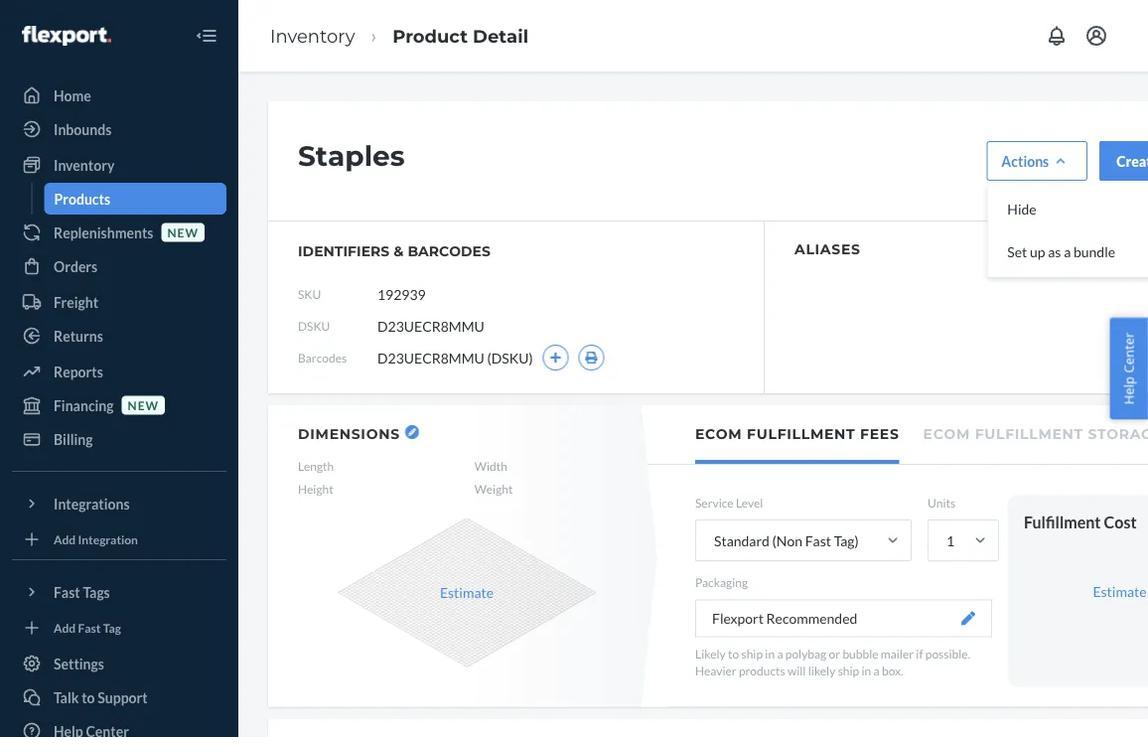 Task type: vqa. For each thing, say whether or not it's contained in the screenshot.
Width
yes



Task type: locate. For each thing, give the bounding box(es) containing it.
to inside likely to ship in a polybag or bubble mailer if possible. heavier products will likely ship in a box.
[[728, 646, 740, 661]]

ship up products
[[742, 646, 763, 661]]

support
[[98, 689, 148, 706]]

1 vertical spatial add
[[54, 621, 76, 635]]

ecom right fees on the right of page
[[924, 426, 971, 443]]

likely
[[809, 663, 836, 678]]

creat
[[1117, 153, 1149, 169]]

estimate button
[[440, 583, 494, 603]]

2 add from the top
[[54, 621, 76, 635]]

a right as
[[1065, 243, 1072, 260]]

0 horizontal spatial new
[[128, 398, 159, 412]]

1 d23uecr8mmu from the top
[[378, 318, 485, 334]]

billing link
[[12, 423, 227, 455]]

fast left tag) in the right of the page
[[806, 532, 832, 549]]

0 horizontal spatial estimate
[[440, 584, 494, 601]]

mailer
[[881, 646, 914, 661]]

1 vertical spatial fast
[[54, 584, 80, 601]]

2 vertical spatial fast
[[78, 621, 101, 635]]

inventory link
[[270, 25, 355, 47], [12, 149, 227, 181]]

fast left tag
[[78, 621, 101, 635]]

integrations button
[[12, 488, 227, 520]]

ecom fulfillment fees tab
[[696, 405, 900, 464]]

open notifications image
[[1046, 24, 1069, 48]]

add for add fast tag
[[54, 621, 76, 635]]

0 horizontal spatial inventory
[[54, 157, 115, 173]]

a
[[1065, 243, 1072, 260], [778, 646, 784, 661], [874, 663, 880, 678]]

d23uecr8mmu
[[378, 318, 485, 334], [378, 349, 485, 366]]

0 horizontal spatial a
[[778, 646, 784, 661]]

hide
[[1008, 201, 1037, 217]]

pen image
[[962, 611, 976, 625]]

to inside button
[[82, 689, 95, 706]]

tab list containing ecom fulfillment fees
[[648, 405, 1149, 465]]

fast left the tags
[[54, 584, 80, 601]]

add for add integration
[[54, 532, 76, 547]]

d23uecr8mmu up d23uecr8mmu (dsku)
[[378, 318, 485, 334]]

fulfillment for fees
[[747, 426, 856, 443]]

None text field
[[378, 275, 525, 313]]

ecom fulfillment storag
[[924, 426, 1149, 443]]

fulfillment inside tab
[[976, 426, 1084, 443]]

1 vertical spatial d23uecr8mmu
[[378, 349, 485, 366]]

to for likely
[[728, 646, 740, 661]]

up
[[1031, 243, 1046, 260]]

heavier
[[696, 663, 737, 678]]

0 vertical spatial a
[[1065, 243, 1072, 260]]

add fast tag
[[54, 621, 121, 635]]

dimensions
[[298, 425, 400, 442]]

estimate for estimate "link"
[[1094, 583, 1147, 600]]

in down bubble
[[862, 663, 872, 678]]

1 horizontal spatial ship
[[838, 663, 860, 678]]

to right the talk
[[82, 689, 95, 706]]

inventory inside breadcrumbs navigation
[[270, 25, 355, 47]]

1 horizontal spatial estimate
[[1094, 583, 1147, 600]]

fulfillment
[[747, 426, 856, 443], [976, 426, 1084, 443], [1025, 512, 1102, 532]]

standard
[[715, 532, 770, 549]]

box.
[[883, 663, 904, 678]]

fulfillment for storag
[[976, 426, 1084, 443]]

set up as a bundle button
[[992, 230, 1149, 273]]

talk
[[54, 689, 79, 706]]

integration
[[78, 532, 138, 547]]

0 vertical spatial inventory
[[270, 25, 355, 47]]

0 horizontal spatial inventory link
[[12, 149, 227, 181]]

service level
[[696, 496, 764, 510]]

fast tags
[[54, 584, 110, 601]]

inventory
[[270, 25, 355, 47], [54, 157, 115, 173]]

service
[[696, 496, 734, 510]]

products link
[[44, 183, 227, 215]]

1 add from the top
[[54, 532, 76, 547]]

1 vertical spatial to
[[82, 689, 95, 706]]

estimate for estimate button
[[440, 584, 494, 601]]

0 vertical spatial add
[[54, 532, 76, 547]]

1 horizontal spatial inventory link
[[270, 25, 355, 47]]

&
[[394, 243, 404, 260]]

0 vertical spatial inventory link
[[270, 25, 355, 47]]

talk to support
[[54, 689, 148, 706]]

new for replenishments
[[167, 225, 199, 239]]

a left box.
[[874, 663, 880, 678]]

estimate link
[[1094, 583, 1147, 600]]

add up the settings
[[54, 621, 76, 635]]

product detail link
[[393, 25, 529, 47]]

product
[[393, 25, 468, 47]]

replenishments
[[54, 224, 153, 241]]

fast
[[806, 532, 832, 549], [54, 584, 80, 601], [78, 621, 101, 635]]

d23uecr8mmu up pencil alt image
[[378, 349, 485, 366]]

1 ecom from the left
[[696, 426, 743, 443]]

1 horizontal spatial ecom
[[924, 426, 971, 443]]

fulfillment left fees on the right of page
[[747, 426, 856, 443]]

fulfillment left storag
[[976, 426, 1084, 443]]

freight
[[54, 294, 98, 311]]

0 vertical spatial ship
[[742, 646, 763, 661]]

height
[[298, 482, 334, 497]]

ecom inside tab
[[696, 426, 743, 443]]

packaging
[[696, 576, 748, 590]]

1 horizontal spatial new
[[167, 225, 199, 239]]

0 vertical spatial fast
[[806, 532, 832, 549]]

in
[[766, 646, 775, 661], [862, 663, 872, 678]]

length
[[298, 459, 334, 474]]

0 horizontal spatial in
[[766, 646, 775, 661]]

standard (non fast tag)
[[715, 532, 859, 549]]

ecom fulfillment storag tab
[[924, 405, 1149, 460]]

inbounds link
[[12, 113, 227, 145]]

if
[[917, 646, 924, 661]]

new down products link
[[167, 225, 199, 239]]

product detail
[[393, 25, 529, 47]]

reports link
[[12, 356, 227, 388]]

1 vertical spatial a
[[778, 646, 784, 661]]

a up products
[[778, 646, 784, 661]]

home link
[[12, 80, 227, 111]]

1 horizontal spatial a
[[874, 663, 880, 678]]

ship
[[742, 646, 763, 661], [838, 663, 860, 678]]

(dsku)
[[488, 349, 533, 366]]

settings
[[54, 655, 104, 672]]

help center
[[1120, 333, 1138, 405]]

to right likely
[[728, 646, 740, 661]]

new down reports link
[[128, 398, 159, 412]]

estimate
[[1094, 583, 1147, 600], [440, 584, 494, 601]]

1 horizontal spatial in
[[862, 663, 872, 678]]

center
[[1120, 333, 1138, 373]]

fulfillment inside tab
[[747, 426, 856, 443]]

0 horizontal spatial ship
[[742, 646, 763, 661]]

level
[[736, 496, 764, 510]]

hide button
[[992, 188, 1149, 230]]

2 ecom from the left
[[924, 426, 971, 443]]

add
[[54, 532, 76, 547], [54, 621, 76, 635]]

units
[[928, 496, 956, 510]]

2 d23uecr8mmu from the top
[[378, 349, 485, 366]]

d23uecr8mmu for d23uecr8mmu (dsku)
[[378, 349, 485, 366]]

0 vertical spatial new
[[167, 225, 199, 239]]

0 vertical spatial d23uecr8mmu
[[378, 318, 485, 334]]

new
[[167, 225, 199, 239], [128, 398, 159, 412]]

returns link
[[12, 320, 227, 352]]

0 horizontal spatial to
[[82, 689, 95, 706]]

staples
[[298, 139, 405, 173]]

1 horizontal spatial to
[[728, 646, 740, 661]]

help center button
[[1111, 318, 1149, 420]]

add left integration
[[54, 532, 76, 547]]

2 vertical spatial a
[[874, 663, 880, 678]]

ecom up service
[[696, 426, 743, 443]]

settings link
[[12, 648, 227, 680]]

ship down bubble
[[838, 663, 860, 678]]

2 horizontal spatial a
[[1065, 243, 1072, 260]]

1 horizontal spatial inventory
[[270, 25, 355, 47]]

or
[[829, 646, 841, 661]]

ecom inside tab
[[924, 426, 971, 443]]

to
[[728, 646, 740, 661], [82, 689, 95, 706]]

actions
[[1002, 153, 1050, 169]]

tab list
[[648, 405, 1149, 465]]

0 vertical spatial to
[[728, 646, 740, 661]]

0 horizontal spatial ecom
[[696, 426, 743, 443]]

1 vertical spatial new
[[128, 398, 159, 412]]

in up products
[[766, 646, 775, 661]]

aliases
[[795, 241, 861, 257]]

pencil alt image
[[408, 428, 416, 436]]

add integration
[[54, 532, 138, 547]]

ecom for ecom fulfillment fees
[[696, 426, 743, 443]]



Task type: describe. For each thing, give the bounding box(es) containing it.
products
[[739, 663, 786, 678]]

to for talk
[[82, 689, 95, 706]]

sku
[[298, 287, 321, 301]]

as
[[1049, 243, 1062, 260]]

1 vertical spatial in
[[862, 663, 872, 678]]

flexport recommended button
[[696, 600, 993, 637]]

add integration link
[[12, 528, 227, 552]]

fulfillment left cost
[[1025, 512, 1102, 532]]

possible.
[[926, 646, 971, 661]]

1
[[947, 532, 955, 549]]

barcodes
[[298, 350, 347, 365]]

dsku
[[298, 318, 330, 333]]

1 vertical spatial inventory link
[[12, 149, 227, 181]]

returns
[[54, 327, 103, 344]]

fulfillment cost
[[1025, 512, 1138, 532]]

integrations
[[54, 495, 130, 512]]

a inside set up as a bundle button
[[1065, 243, 1072, 260]]

products
[[54, 190, 110, 207]]

ecom for ecom fulfillment storag
[[924, 426, 971, 443]]

new for financing
[[128, 398, 159, 412]]

flexport recommended
[[713, 610, 858, 627]]

freight link
[[12, 286, 227, 318]]

1 vertical spatial inventory
[[54, 157, 115, 173]]

add fast tag link
[[12, 616, 227, 640]]

print image
[[585, 352, 599, 364]]

set
[[1008, 243, 1028, 260]]

plus image
[[550, 352, 562, 364]]

orders link
[[12, 250, 227, 282]]

tag
[[103, 621, 121, 635]]

bundle
[[1074, 243, 1116, 260]]

home
[[54, 87, 91, 104]]

barcodes
[[408, 243, 491, 260]]

billing
[[54, 431, 93, 448]]

fast inside dropdown button
[[54, 584, 80, 601]]

open account menu image
[[1085, 24, 1109, 48]]

inbounds
[[54, 121, 112, 138]]

polybag
[[786, 646, 827, 661]]

identifiers & barcodes
[[298, 243, 491, 260]]

recommended
[[767, 610, 858, 627]]

talk to support button
[[12, 682, 227, 714]]

likely to ship in a polybag or bubble mailer if possible. heavier products will likely ship in a box.
[[696, 646, 971, 678]]

ecom fulfillment fees
[[696, 426, 900, 443]]

detail
[[473, 25, 529, 47]]

weight
[[475, 482, 513, 497]]

tag)
[[835, 532, 859, 549]]

fast tags button
[[12, 576, 227, 608]]

d23uecr8mmu (dsku)
[[378, 349, 533, 366]]

likely
[[696, 646, 726, 661]]

reports
[[54, 363, 103, 380]]

flexport logo image
[[22, 26, 111, 46]]

set up as a bundle
[[1008, 243, 1116, 260]]

creat button
[[1100, 141, 1149, 181]]

0 vertical spatial in
[[766, 646, 775, 661]]

d23uecr8mmu for d23uecr8mmu
[[378, 318, 485, 334]]

fees
[[861, 426, 900, 443]]

help
[[1120, 377, 1138, 405]]

will
[[788, 663, 806, 678]]

bubble
[[843, 646, 879, 661]]

financing
[[54, 397, 114, 414]]

storag
[[1089, 426, 1149, 443]]

1 vertical spatial ship
[[838, 663, 860, 678]]

breadcrumbs navigation
[[254, 7, 545, 65]]

tags
[[83, 584, 110, 601]]

(non
[[773, 532, 803, 549]]

cost
[[1105, 512, 1138, 532]]

close navigation image
[[195, 24, 219, 48]]

orders
[[54, 258, 98, 275]]

flexport
[[713, 610, 764, 627]]

identifiers
[[298, 243, 390, 260]]



